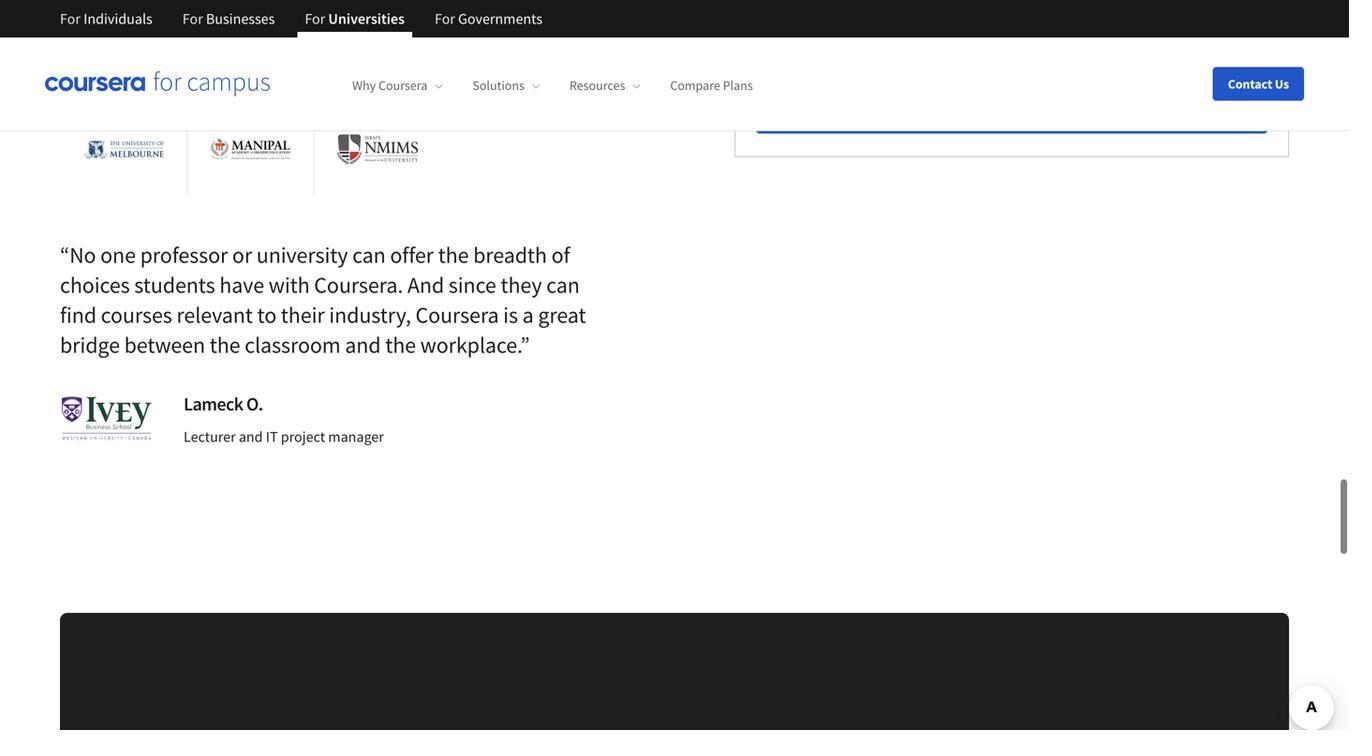 Task type: locate. For each thing, give the bounding box(es) containing it.
0 horizontal spatial to
[[257, 301, 277, 329]]

individuals
[[84, 9, 153, 28]]

no one professor or university can offer the breadth of choices students have with coursera. and since they can find courses relevant to their industry, coursera is a great bridge between the classroom and the workplace.
[[60, 241, 586, 359]]

to right info
[[979, 28, 990, 45]]

contact
[[993, 28, 1034, 45]]

can
[[353, 241, 386, 269], [547, 271, 580, 299]]

between
[[124, 331, 205, 359]]

for for businesses
[[183, 9, 203, 28]]

use left "data"
[[1099, 28, 1118, 45]]

resources link
[[570, 77, 641, 94]]

third
[[1177, 28, 1203, 45]]

for left businesses
[[183, 9, 203, 28]]

nmims image
[[337, 134, 418, 164]]

0 vertical spatial and
[[345, 331, 381, 359]]

1 use from the left
[[910, 28, 929, 45]]

parties
[[1206, 28, 1244, 45]]

3 for from the left
[[305, 9, 325, 28]]

lameck o.
[[184, 392, 263, 416]]

professor
[[140, 241, 228, 269]]

and left it
[[239, 427, 263, 446]]

for left individuals
[[60, 9, 81, 28]]

bridge
[[60, 331, 120, 359]]

. we may use this info to contact you and/or use data from third parties to personalize your experience.
[[781, 28, 1244, 65]]

or
[[232, 241, 252, 269]]

to
[[979, 28, 990, 45], [781, 48, 792, 65], [257, 301, 277, 329]]

the down industry, on the left top
[[385, 331, 416, 359]]

1 vertical spatial and
[[239, 427, 263, 446]]

banner navigation
[[45, 0, 558, 37]]

no
[[69, 241, 96, 269]]

for left governments
[[435, 9, 455, 28]]

2 horizontal spatial to
[[979, 28, 990, 45]]

2 horizontal spatial the
[[438, 241, 469, 269]]

0 vertical spatial to
[[979, 28, 990, 45]]

ivey business school image
[[60, 396, 154, 442]]

coursera for campus image
[[45, 71, 270, 97]]

plans
[[723, 77, 753, 94]]

the down relevant
[[210, 331, 240, 359]]

can up coursera.
[[353, 241, 386, 269]]

to left their
[[257, 301, 277, 329]]

solutions link
[[473, 77, 540, 94]]

1 vertical spatial coursera
[[416, 301, 499, 329]]

industry,
[[329, 301, 411, 329]]

with
[[269, 271, 310, 299]]

4 for from the left
[[435, 9, 455, 28]]

1 horizontal spatial and
[[345, 331, 381, 359]]

coursera up workplace.
[[416, 301, 499, 329]]

project
[[281, 427, 325, 446]]

the
[[438, 241, 469, 269], [210, 331, 240, 359], [385, 331, 416, 359]]

why
[[352, 77, 376, 94]]

0 horizontal spatial and
[[239, 427, 263, 446]]

1 horizontal spatial use
[[1099, 28, 1118, 45]]

for
[[60, 9, 81, 28], [183, 9, 203, 28], [305, 9, 325, 28], [435, 9, 455, 28]]

why coursera
[[352, 77, 428, 94]]

coursera right why
[[379, 77, 428, 94]]

1 vertical spatial to
[[781, 48, 792, 65]]

why coursera link
[[352, 77, 443, 94]]

data
[[1121, 28, 1145, 45]]

and
[[345, 331, 381, 359], [239, 427, 263, 446]]

2 for from the left
[[183, 9, 203, 28]]

2 vertical spatial to
[[257, 301, 277, 329]]

can up great
[[547, 271, 580, 299]]

university
[[257, 241, 348, 269]]

it
[[266, 427, 278, 446]]

for for governments
[[435, 9, 455, 28]]

and down industry, on the left top
[[345, 331, 381, 359]]

for left universities
[[305, 9, 325, 28]]

for individuals
[[60, 9, 153, 28]]

o.
[[246, 392, 263, 416]]

1 for from the left
[[60, 9, 81, 28]]

to down privacy notice link
[[781, 48, 792, 65]]

offer
[[390, 241, 434, 269]]

us
[[1276, 75, 1290, 92]]

use up experience.
[[910, 28, 929, 45]]

contact us button
[[1214, 67, 1305, 101]]

lecturer and it project manager
[[184, 427, 384, 446]]

0 horizontal spatial use
[[910, 28, 929, 45]]

the up since
[[438, 241, 469, 269]]

coursera
[[379, 77, 428, 94], [416, 301, 499, 329]]

1 horizontal spatial can
[[547, 271, 580, 299]]

use
[[910, 28, 929, 45], [1099, 28, 1118, 45]]

0 vertical spatial can
[[353, 241, 386, 269]]

relevant
[[177, 301, 253, 329]]



Task type: vqa. For each thing, say whether or not it's contained in the screenshot.
middle to
yes



Task type: describe. For each thing, give the bounding box(es) containing it.
breadth
[[473, 241, 547, 269]]

universities
[[328, 9, 405, 28]]

have
[[220, 271, 264, 299]]

classroom
[[245, 331, 341, 359]]

2 use from the left
[[1099, 28, 1118, 45]]

students
[[134, 271, 215, 299]]

manager
[[328, 427, 384, 446]]

info
[[955, 28, 976, 45]]

and
[[408, 271, 444, 299]]

1 horizontal spatial to
[[781, 48, 792, 65]]

contact us
[[1229, 75, 1290, 92]]

0 vertical spatial coursera
[[379, 77, 428, 94]]

for for individuals
[[60, 9, 81, 28]]

great
[[538, 301, 586, 329]]

and/or
[[1059, 28, 1096, 45]]

find
[[60, 301, 97, 329]]

to inside no one professor or university can offer the breadth of choices students have with coursera. and since they can find courses relevant to their industry, coursera is a great bridge between the classroom and the workplace.
[[257, 301, 277, 329]]

they
[[501, 271, 542, 299]]

courses
[[101, 301, 172, 329]]

0 horizontal spatial can
[[353, 241, 386, 269]]

this
[[932, 28, 952, 45]]

choices
[[60, 271, 130, 299]]

for governments
[[435, 9, 543, 28]]

governments
[[458, 9, 543, 28]]

the university of melbourne image
[[83, 127, 164, 172]]

lameck
[[184, 392, 243, 416]]

and inside no one professor or university can offer the breadth of choices students have with coursera. and since they can find courses relevant to their industry, coursera is a great bridge between the classroom and the workplace.
[[345, 331, 381, 359]]

privacy notice
[[781, 28, 859, 45]]

your
[[861, 48, 886, 65]]

1 horizontal spatial the
[[385, 331, 416, 359]]

coursera inside no one professor or university can offer the breadth of choices students have with coursera. and since they can find courses relevant to their industry, coursera is a great bridge between the classroom and the workplace.
[[416, 301, 499, 329]]

personalize
[[795, 48, 858, 65]]

for for universities
[[305, 9, 325, 28]]

of
[[552, 241, 570, 269]]

compare
[[671, 77, 721, 94]]

0 horizontal spatial the
[[210, 331, 240, 359]]

coursera.
[[314, 271, 403, 299]]

1 vertical spatial can
[[547, 271, 580, 299]]

privacy notice link
[[781, 27, 859, 46]]

since
[[449, 271, 497, 299]]

is
[[504, 301, 518, 329]]

businesses
[[206, 9, 275, 28]]

compare plans link
[[671, 77, 753, 94]]

resources
[[570, 77, 626, 94]]

from
[[1148, 28, 1174, 45]]

one
[[100, 241, 136, 269]]

may
[[884, 28, 908, 45]]

lecturer
[[184, 427, 236, 446]]

experience.
[[888, 48, 951, 65]]

solutions
[[473, 77, 525, 94]]

for universities
[[305, 9, 405, 28]]

contact
[[1229, 75, 1273, 92]]

. we
[[859, 28, 881, 45]]

a
[[523, 301, 534, 329]]

manipal university image
[[210, 138, 291, 161]]

their
[[281, 301, 325, 329]]

for businesses
[[183, 9, 275, 28]]

compare plans
[[671, 77, 753, 94]]

you
[[1036, 28, 1057, 45]]

workplace.
[[421, 331, 521, 359]]



